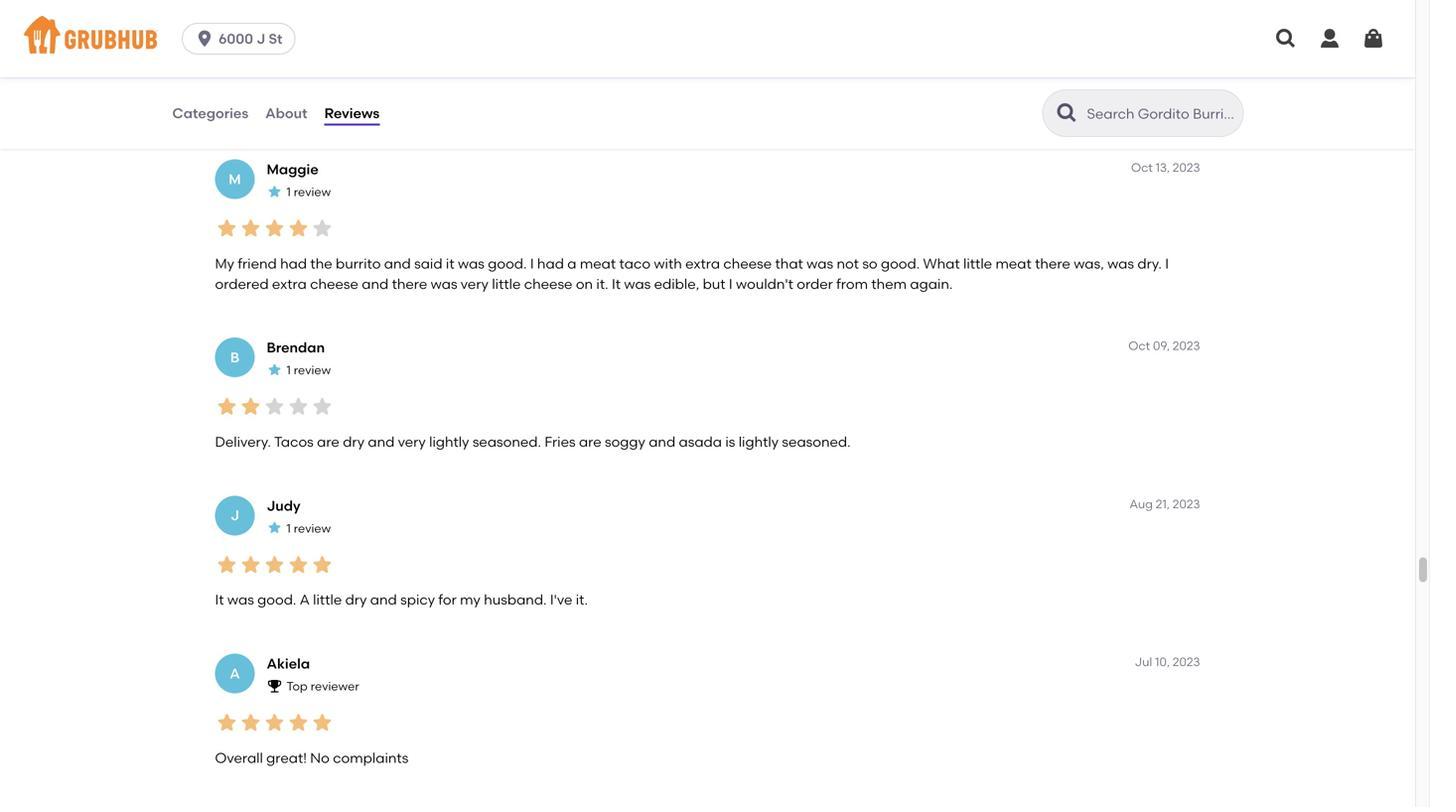 Task type: describe. For each thing, give the bounding box(es) containing it.
my friend had the burrito and said it was good.  i had a meat taco with extra cheese that was not so good.  what little meat there was, was dry.  i ordered extra cheese and there was very little cheese on it.  it was edible, but i wouldn't order from them again.
[[215, 255, 1169, 292]]

akiela
[[267, 656, 310, 672]]

0 vertical spatial little
[[964, 255, 992, 272]]

1 vertical spatial extra
[[272, 275, 307, 292]]

no
[[310, 750, 330, 767]]

1 horizontal spatial good.
[[488, 255, 527, 272]]

m
[[229, 171, 241, 188]]

and right tacos
[[368, 434, 395, 450]]

was,
[[1074, 255, 1104, 272]]

said
[[414, 255, 443, 272]]

maggie
[[267, 161, 319, 178]]

0 horizontal spatial on
[[380, 97, 397, 114]]

b
[[230, 349, 240, 366]]

order
[[797, 275, 833, 292]]

6000 j st
[[219, 30, 283, 47]]

it. inside 'my friend had the burrito and said it was good.  i had a meat taco with extra cheese that was not so good.  what little meat there was, was dry.  i ordered extra cheese and there was very little cheese on it.  it was edible, but i wouldn't order from them again.'
[[596, 275, 609, 292]]

0 horizontal spatial little
[[313, 592, 342, 609]]

4 2023 from the top
[[1173, 655, 1201, 670]]

6000
[[219, 30, 253, 47]]

overall great! no complaints
[[215, 750, 409, 767]]

from
[[837, 275, 868, 292]]

reviews button
[[323, 77, 381, 149]]

0 vertical spatial a
[[300, 592, 310, 609]]

0 horizontal spatial i
[[530, 255, 534, 272]]

friend
[[238, 255, 277, 272]]

about button
[[264, 77, 309, 149]]

1 horizontal spatial extra
[[686, 255, 720, 272]]

jul
[[1135, 655, 1153, 670]]

i've
[[550, 592, 573, 609]]

burrito
[[336, 255, 381, 272]]

review for good.
[[294, 521, 331, 536]]

wuilmer
[[267, 3, 323, 20]]

st
[[269, 30, 283, 47]]

2 are from the left
[[579, 434, 602, 450]]

1 for w
[[287, 27, 291, 41]]

1 review for had
[[287, 185, 331, 199]]

brendan
[[267, 339, 325, 356]]

that
[[775, 255, 803, 272]]

1 vertical spatial dry
[[345, 592, 367, 609]]

21,
[[1156, 497, 1170, 511]]

edible,
[[654, 275, 700, 292]]

reviews
[[324, 105, 380, 122]]

10,
[[1155, 655, 1170, 670]]

2 had from the left
[[537, 255, 564, 272]]

a
[[567, 255, 577, 272]]

1 horizontal spatial there
[[1035, 255, 1071, 272]]

Search Gordito Burrito search field
[[1085, 104, 1237, 123]]

your
[[298, 97, 327, 114]]

oct 13, 2023
[[1131, 161, 1201, 175]]

burritos.
[[441, 97, 496, 114]]

the
[[310, 255, 332, 272]]

and left spicy
[[370, 592, 397, 609]]

09,
[[1153, 339, 1170, 353]]

don't waste your money on super burritos.
[[215, 97, 496, 114]]

1 review for good.
[[287, 521, 331, 536]]

1 review for are
[[287, 363, 331, 378]]

tacos
[[274, 434, 314, 450]]

0 horizontal spatial cheese
[[310, 275, 359, 292]]

aug
[[1130, 497, 1153, 511]]

trophy icon image
[[267, 678, 283, 694]]

6000 j st button
[[182, 23, 303, 55]]

1 horizontal spatial cheese
[[524, 275, 573, 292]]

jul 10, 2023
[[1135, 655, 1201, 670]]

1 horizontal spatial little
[[492, 275, 521, 292]]

aug 21, 2023
[[1130, 497, 1201, 511]]

husband.
[[484, 592, 547, 609]]

2 horizontal spatial svg image
[[1362, 27, 1386, 51]]

not
[[837, 255, 859, 272]]

is
[[726, 434, 735, 450]]

and down burrito
[[362, 275, 389, 292]]

2 lightly from the left
[[739, 434, 779, 450]]

soggy
[[605, 434, 646, 450]]

1 meat from the left
[[580, 255, 616, 272]]

oct for delivery. tacos are dry and very lightly seasoned. fries are soggy and asada is lightly seasoned.
[[1129, 339, 1150, 353]]

1 vertical spatial it.
[[576, 592, 588, 609]]



Task type: vqa. For each thing, say whether or not it's contained in the screenshot.
Grubhub+
no



Task type: locate. For each thing, give the bounding box(es) containing it.
extra
[[686, 255, 720, 272], [272, 275, 307, 292]]

are right tacos
[[317, 434, 340, 450]]

search icon image
[[1055, 101, 1079, 125]]

there down said
[[392, 275, 427, 292]]

good. up them
[[881, 255, 920, 272]]

0 vertical spatial extra
[[686, 255, 720, 272]]

overall
[[215, 750, 263, 767]]

svg image inside 6000 j st button
[[195, 29, 215, 49]]

but
[[703, 275, 726, 292]]

asada
[[679, 434, 722, 450]]

great!
[[266, 750, 307, 767]]

1 are from the left
[[317, 434, 340, 450]]

on down the a in the top left of the page
[[576, 275, 593, 292]]

and
[[384, 255, 411, 272], [362, 275, 389, 292], [368, 434, 395, 450], [649, 434, 676, 450], [370, 592, 397, 609]]

0 vertical spatial it.
[[596, 275, 609, 292]]

2023 for a
[[1173, 161, 1201, 175]]

1 for m
[[287, 185, 291, 199]]

0 horizontal spatial a
[[230, 665, 240, 682]]

w
[[228, 13, 242, 30]]

extra down friend
[[272, 275, 307, 292]]

dry left spicy
[[345, 592, 367, 609]]

on inside 'my friend had the burrito and said it was good.  i had a meat taco with extra cheese that was not so good.  what little meat there was, was dry.  i ordered extra cheese and there was very little cheese on it.  it was edible, but i wouldn't order from them again.'
[[576, 275, 593, 292]]

waste
[[254, 97, 294, 114]]

star icon image
[[267, 26, 283, 41], [215, 59, 239, 82], [239, 59, 263, 82], [263, 59, 287, 82], [287, 59, 310, 82], [310, 59, 334, 82], [267, 184, 283, 200], [215, 217, 239, 241], [239, 217, 263, 241], [263, 217, 287, 241], [287, 217, 310, 241], [310, 217, 334, 241], [267, 362, 283, 378], [215, 395, 239, 419], [239, 395, 263, 419], [263, 395, 287, 419], [287, 395, 310, 419], [310, 395, 334, 419], [267, 520, 283, 536], [215, 553, 239, 577], [239, 553, 263, 577], [263, 553, 287, 577], [287, 553, 310, 577], [310, 553, 334, 577], [215, 711, 239, 735], [239, 711, 263, 735], [263, 711, 287, 735], [287, 711, 310, 735], [310, 711, 334, 735]]

0 horizontal spatial are
[[317, 434, 340, 450]]

13,
[[1156, 161, 1170, 175]]

0 vertical spatial on
[[380, 97, 397, 114]]

1 lightly from the left
[[429, 434, 469, 450]]

1
[[287, 27, 291, 41], [287, 185, 291, 199], [287, 363, 291, 378], [287, 521, 291, 536]]

dry right tacos
[[343, 434, 365, 450]]

my
[[460, 592, 481, 609]]

1 right st
[[287, 27, 291, 41]]

1 for j
[[287, 521, 291, 536]]

j left judy
[[231, 507, 239, 524]]

main navigation navigation
[[0, 0, 1416, 77]]

1 down judy
[[287, 521, 291, 536]]

it
[[612, 275, 621, 292], [215, 592, 224, 609]]

i left the a in the top left of the page
[[530, 255, 534, 272]]

good. up akiela
[[257, 592, 296, 609]]

ordered
[[215, 275, 269, 292]]

2023 for it.
[[1173, 497, 1201, 511]]

super
[[400, 97, 438, 114]]

review down wuilmer
[[294, 27, 331, 41]]

top
[[287, 680, 308, 694]]

2023 right 10,
[[1173, 655, 1201, 670]]

dry
[[343, 434, 365, 450], [345, 592, 367, 609]]

svg image left 6000
[[195, 29, 215, 49]]

review down judy
[[294, 521, 331, 536]]

cheese
[[724, 255, 772, 272], [310, 275, 359, 292], [524, 275, 573, 292]]

0 vertical spatial there
[[1035, 255, 1071, 272]]

0 horizontal spatial it
[[215, 592, 224, 609]]

1 review down maggie
[[287, 185, 331, 199]]

1 review down judy
[[287, 521, 331, 536]]

review for your
[[294, 27, 331, 41]]

are
[[317, 434, 340, 450], [579, 434, 602, 450]]

oct 09, 2023
[[1129, 339, 1201, 353]]

1 1 from the top
[[287, 27, 291, 41]]

0 horizontal spatial it.
[[576, 592, 588, 609]]

had
[[280, 255, 307, 272], [537, 255, 564, 272]]

was
[[458, 255, 485, 272], [807, 255, 834, 272], [1108, 255, 1134, 272], [431, 275, 458, 292], [624, 275, 651, 292], [227, 592, 254, 609]]

1 vertical spatial very
[[398, 434, 426, 450]]

oct left 09,
[[1129, 339, 1150, 353]]

0 horizontal spatial there
[[392, 275, 427, 292]]

1 down brendan
[[287, 363, 291, 378]]

them
[[872, 275, 907, 292]]

0 horizontal spatial good.
[[257, 592, 296, 609]]

3 review from the top
[[294, 363, 331, 378]]

0 horizontal spatial had
[[280, 255, 307, 272]]

1 vertical spatial there
[[392, 275, 427, 292]]

very inside 'my friend had the burrito and said it was good.  i had a meat taco with extra cheese that was not so good.  what little meat there was, was dry.  i ordered extra cheese and there was very little cheese on it.  it was edible, but i wouldn't order from them again.'
[[461, 275, 489, 292]]

0 horizontal spatial lightly
[[429, 434, 469, 450]]

4 1 from the top
[[287, 521, 291, 536]]

cheese down the
[[310, 275, 359, 292]]

seasoned.
[[473, 434, 541, 450], [782, 434, 851, 450]]

1 vertical spatial oct
[[1129, 339, 1150, 353]]

1 review down brendan
[[287, 363, 331, 378]]

extra up but
[[686, 255, 720, 272]]

1 horizontal spatial i
[[729, 275, 733, 292]]

seasoned. left fries
[[473, 434, 541, 450]]

don't
[[215, 97, 251, 114]]

j inside button
[[257, 30, 265, 47]]

2023 right 21,
[[1173, 497, 1201, 511]]

0 vertical spatial j
[[257, 30, 265, 47]]

1 review for your
[[287, 27, 331, 41]]

3 2023 from the top
[[1173, 497, 1201, 511]]

1 seasoned. from the left
[[473, 434, 541, 450]]

1 horizontal spatial it.
[[596, 275, 609, 292]]

0 vertical spatial dry
[[343, 434, 365, 450]]

j left st
[[257, 30, 265, 47]]

there
[[1035, 255, 1071, 272], [392, 275, 427, 292]]

seasoned. right is at the right of page
[[782, 434, 851, 450]]

svg image left svg icon
[[1275, 27, 1298, 51]]

meat right the a in the top left of the page
[[580, 255, 616, 272]]

what
[[923, 255, 960, 272]]

1 vertical spatial on
[[576, 275, 593, 292]]

with
[[654, 255, 682, 272]]

had left the a in the top left of the page
[[537, 255, 564, 272]]

are right fries
[[579, 434, 602, 450]]

1 for b
[[287, 363, 291, 378]]

meat
[[580, 255, 616, 272], [996, 255, 1032, 272]]

a
[[300, 592, 310, 609], [230, 665, 240, 682]]

review for are
[[294, 363, 331, 378]]

taco
[[619, 255, 651, 272]]

1 vertical spatial it
[[215, 592, 224, 609]]

reviewer
[[311, 680, 359, 694]]

it
[[446, 255, 455, 272]]

i
[[530, 255, 534, 272], [1165, 255, 1169, 272], [729, 275, 733, 292]]

it. left "edible," at the left top of page
[[596, 275, 609, 292]]

1 review down wuilmer
[[287, 27, 331, 41]]

svg image
[[1318, 27, 1342, 51]]

3 1 review from the top
[[287, 363, 331, 378]]

categories
[[172, 105, 249, 122]]

cheese down the a in the top left of the page
[[524, 275, 573, 292]]

1 horizontal spatial a
[[300, 592, 310, 609]]

categories button
[[171, 77, 250, 149]]

1 horizontal spatial lightly
[[739, 434, 779, 450]]

so
[[863, 255, 878, 272]]

oct left 13,
[[1131, 161, 1153, 175]]

0 horizontal spatial seasoned.
[[473, 434, 541, 450]]

2 horizontal spatial cheese
[[724, 255, 772, 272]]

it.
[[596, 275, 609, 292], [576, 592, 588, 609]]

review down maggie
[[294, 185, 331, 199]]

2 horizontal spatial little
[[964, 255, 992, 272]]

2023 right 09,
[[1173, 339, 1201, 353]]

1 horizontal spatial on
[[576, 275, 593, 292]]

lightly
[[429, 434, 469, 450], [739, 434, 779, 450]]

0 horizontal spatial j
[[231, 507, 239, 524]]

1 vertical spatial a
[[230, 665, 240, 682]]

2 2023 from the top
[[1173, 339, 1201, 353]]

fries
[[545, 434, 576, 450]]

money
[[330, 97, 376, 114]]

review for had
[[294, 185, 331, 199]]

delivery. tacos are dry and very lightly seasoned. fries are soggy and asada is lightly seasoned.
[[215, 434, 851, 450]]

on
[[380, 97, 397, 114], [576, 275, 593, 292]]

i right but
[[729, 275, 733, 292]]

1 vertical spatial little
[[492, 275, 521, 292]]

review
[[294, 27, 331, 41], [294, 185, 331, 199], [294, 363, 331, 378], [294, 521, 331, 536]]

it. right i've
[[576, 592, 588, 609]]

and right soggy
[[649, 434, 676, 450]]

and left said
[[384, 255, 411, 272]]

a left the trophy icon
[[230, 665, 240, 682]]

1 had from the left
[[280, 255, 307, 272]]

2023 right 13,
[[1173, 161, 1201, 175]]

there left was,
[[1035, 255, 1071, 272]]

0 vertical spatial oct
[[1131, 161, 1153, 175]]

wouldn't
[[736, 275, 794, 292]]

svg image right svg icon
[[1362, 27, 1386, 51]]

good.
[[488, 255, 527, 272], [881, 255, 920, 272], [257, 592, 296, 609]]

4 review from the top
[[294, 521, 331, 536]]

2 vertical spatial little
[[313, 592, 342, 609]]

top reviewer
[[287, 680, 359, 694]]

2 1 review from the top
[[287, 185, 331, 199]]

2 meat from the left
[[996, 255, 1032, 272]]

2 horizontal spatial good.
[[881, 255, 920, 272]]

again.
[[910, 275, 953, 292]]

1 horizontal spatial seasoned.
[[782, 434, 851, 450]]

svg image
[[1275, 27, 1298, 51], [1362, 27, 1386, 51], [195, 29, 215, 49]]

1 horizontal spatial are
[[579, 434, 602, 450]]

judy
[[267, 497, 301, 514]]

0 vertical spatial very
[[461, 275, 489, 292]]

it was good. a little dry and spicy for my husband.  i've it.
[[215, 592, 588, 609]]

complaints
[[333, 750, 409, 767]]

had left the
[[280, 255, 307, 272]]

2023
[[1173, 161, 1201, 175], [1173, 339, 1201, 353], [1173, 497, 1201, 511], [1173, 655, 1201, 670]]

1 1 review from the top
[[287, 27, 331, 41]]

about
[[265, 105, 308, 122]]

4 1 review from the top
[[287, 521, 331, 536]]

2 1 from the top
[[287, 185, 291, 199]]

0 horizontal spatial meat
[[580, 255, 616, 272]]

1 horizontal spatial j
[[257, 30, 265, 47]]

cheese up wouldn't
[[724, 255, 772, 272]]

2 seasoned. from the left
[[782, 434, 851, 450]]

0 vertical spatial it
[[612, 275, 621, 292]]

good. right it
[[488, 255, 527, 272]]

1 review from the top
[[294, 27, 331, 41]]

1 horizontal spatial meat
[[996, 255, 1032, 272]]

1 horizontal spatial svg image
[[1275, 27, 1298, 51]]

1 down maggie
[[287, 185, 291, 199]]

1 review
[[287, 27, 331, 41], [287, 185, 331, 199], [287, 363, 331, 378], [287, 521, 331, 536]]

j
[[257, 30, 265, 47], [231, 507, 239, 524]]

1 horizontal spatial very
[[461, 275, 489, 292]]

oct for my friend had the burrito and said it was good.  i had a meat taco with extra cheese that was not so good.  what little meat there was, was dry.  i ordered extra cheese and there was very little cheese on it.  it was edible, but i wouldn't order from them again.
[[1131, 161, 1153, 175]]

it inside 'my friend had the burrito and said it was good.  i had a meat taco with extra cheese that was not so good.  what little meat there was, was dry.  i ordered extra cheese and there was very little cheese on it.  it was edible, but i wouldn't order from them again.'
[[612, 275, 621, 292]]

my
[[215, 255, 234, 272]]

3 1 from the top
[[287, 363, 291, 378]]

2 review from the top
[[294, 185, 331, 199]]

i right dry. at top
[[1165, 255, 1169, 272]]

spicy
[[400, 592, 435, 609]]

oct
[[1131, 161, 1153, 175], [1129, 339, 1150, 353]]

on left super
[[380, 97, 397, 114]]

2023 for asada
[[1173, 339, 1201, 353]]

0 horizontal spatial very
[[398, 434, 426, 450]]

delivery.
[[215, 434, 271, 450]]

a up akiela
[[300, 592, 310, 609]]

0 horizontal spatial extra
[[272, 275, 307, 292]]

meat right what
[[996, 255, 1032, 272]]

very
[[461, 275, 489, 292], [398, 434, 426, 450]]

1 vertical spatial j
[[231, 507, 239, 524]]

1 2023 from the top
[[1173, 161, 1201, 175]]

1 horizontal spatial had
[[537, 255, 564, 272]]

0 horizontal spatial svg image
[[195, 29, 215, 49]]

little
[[964, 255, 992, 272], [492, 275, 521, 292], [313, 592, 342, 609]]

dry.
[[1138, 255, 1162, 272]]

for
[[438, 592, 457, 609]]

2 horizontal spatial i
[[1165, 255, 1169, 272]]

1 horizontal spatial it
[[612, 275, 621, 292]]

review down brendan
[[294, 363, 331, 378]]



